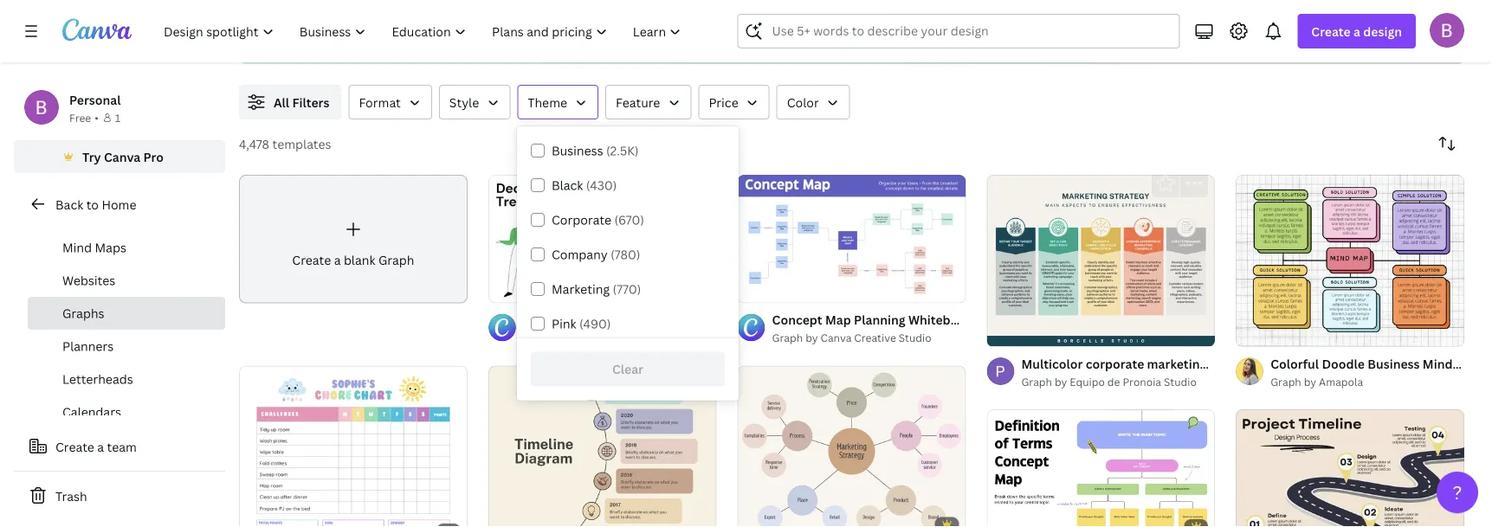 Task type: describe. For each thing, give the bounding box(es) containing it.
graph by equipo de pronoia studio link
[[1022, 373, 1216, 391]]

create a team
[[55, 439, 137, 455]]

creative for 1st graph by canva creative studio link from left
[[605, 331, 647, 345]]

calendars
[[62, 404, 121, 421]]

planners link
[[28, 330, 225, 363]]

home
[[102, 196, 136, 213]]

back to home
[[55, 196, 136, 213]]

try
[[82, 149, 101, 165]]

? button
[[1437, 472, 1479, 514]]

team
[[107, 439, 137, 455]]

canva inside button
[[104, 149, 141, 165]]

4,478 templates
[[239, 136, 331, 152]]

a for blank
[[334, 252, 341, 268]]

•
[[95, 110, 99, 125]]

colorful doodle business mind map link
[[1271, 354, 1482, 373]]

rainbow children chore chart image
[[239, 367, 468, 528]]

prototypes link
[[28, 198, 225, 231]]

black (430)
[[552, 177, 617, 194]]

all filters
[[274, 94, 330, 110]]

definition of terms concept map planning whiteboard in light blue pink green spaced color blocks style image
[[987, 410, 1216, 528]]

free
[[69, 110, 91, 125]]

price
[[709, 94, 739, 110]]

de
[[1108, 375, 1121, 389]]

clear
[[613, 361, 644, 378]]

top level navigation element
[[152, 14, 696, 49]]

4,478
[[239, 136, 270, 152]]

1
[[115, 110, 121, 125]]

(770)
[[613, 281, 641, 298]]

free •
[[69, 110, 99, 125]]

(780)
[[611, 246, 641, 263]]

back
[[55, 196, 83, 213]]

create a design button
[[1298, 14, 1417, 49]]

try canva pro
[[82, 149, 164, 165]]

by inside colorful doodle business mind map graph by amapola
[[1305, 375, 1317, 389]]

graph by amapola link
[[1271, 373, 1465, 391]]

bob builder image
[[1430, 13, 1465, 47]]

maps
[[95, 240, 126, 256]]

0 horizontal spatial business
[[552, 143, 604, 159]]

map
[[1456, 356, 1482, 372]]

theme
[[528, 94, 568, 110]]

2 horizontal spatial canva
[[821, 331, 852, 345]]

create a blank graph
[[292, 252, 415, 268]]

colorful
[[1271, 356, 1320, 372]]

?
[[1453, 480, 1463, 505]]

mind maps link
[[28, 231, 225, 264]]

decision tree team whiteboard in green blue yellow simple colorful style image
[[488, 175, 717, 303]]

create for create a design
[[1312, 23, 1351, 39]]

personal
[[69, 91, 121, 108]]

feature button
[[606, 85, 692, 120]]

business inside colorful doodle business mind map graph by amapola
[[1368, 356, 1420, 372]]

create a blank graph element
[[239, 175, 468, 304]]

graph by canva creative studio for 1st graph by canva creative studio link from the right
[[772, 331, 932, 345]]

concept map marketing strategy graph image
[[738, 366, 966, 528]]

websites link
[[28, 264, 225, 297]]

pronoia
[[1123, 375, 1162, 389]]

graph by canva creative studio for 1st graph by canva creative studio link from left
[[523, 331, 683, 345]]

doodle
[[1322, 356, 1365, 372]]

marketing
[[552, 281, 610, 298]]

equipo
[[1070, 375, 1105, 389]]

company
[[552, 246, 608, 263]]

style button
[[439, 85, 511, 120]]

all
[[274, 94, 289, 110]]



Task type: locate. For each thing, give the bounding box(es) containing it.
(490)
[[580, 316, 611, 332]]

business up graph by amapola link at the bottom right of page
[[1368, 356, 1420, 372]]

0 horizontal spatial create
[[55, 439, 94, 455]]

1 graph by canva creative studio link from the left
[[523, 330, 717, 347]]

style
[[450, 94, 479, 110]]

studio for 1st graph by canva creative studio link from the right
[[899, 331, 932, 345]]

1 horizontal spatial graph by canva creative studio link
[[772, 330, 966, 347]]

corporate (670)
[[552, 212, 644, 228]]

pink
[[552, 316, 577, 332]]

colorful doodle business mind map graph by amapola
[[1271, 356, 1482, 389]]

pro
[[143, 149, 164, 165]]

mind left map
[[1423, 356, 1453, 372]]

1 horizontal spatial studio
[[899, 331, 932, 345]]

amapola
[[1320, 375, 1364, 389]]

studio
[[650, 331, 683, 345], [899, 331, 932, 345], [1164, 375, 1197, 389]]

0 horizontal spatial creative
[[605, 331, 647, 345]]

mind
[[62, 240, 92, 256], [1423, 356, 1453, 372]]

graphs template image
[[1095, 0, 1465, 64]]

blank
[[344, 252, 376, 268]]

1 graph by canva creative studio from the left
[[523, 331, 683, 345]]

to
[[86, 196, 99, 213]]

canva
[[104, 149, 141, 165], [572, 331, 603, 345], [821, 331, 852, 345]]

cream and black modern project timeline design process graph image
[[1237, 410, 1465, 528]]

mind maps
[[62, 240, 126, 256]]

0 vertical spatial mind
[[62, 240, 92, 256]]

1 horizontal spatial a
[[334, 252, 341, 268]]

1 vertical spatial create
[[292, 252, 331, 268]]

create inside button
[[55, 439, 94, 455]]

Search search field
[[772, 15, 1169, 48]]

concept map planning whiteboard in purple green modern professional style image
[[738, 175, 966, 303]]

create inside dropdown button
[[1312, 23, 1351, 39]]

2 horizontal spatial studio
[[1164, 375, 1197, 389]]

(2.5k)
[[606, 143, 639, 159]]

0 horizontal spatial graph by canva creative studio
[[523, 331, 683, 345]]

creative
[[605, 331, 647, 345], [855, 331, 897, 345]]

1 vertical spatial a
[[334, 252, 341, 268]]

all filters button
[[239, 85, 342, 120]]

format button
[[349, 85, 432, 120]]

business (2.5k)
[[552, 143, 639, 159]]

prototypes
[[62, 207, 128, 223]]

multicolor corporate marketing and business strategy chart graphic image
[[987, 175, 1216, 346]]

trash
[[55, 488, 87, 505]]

1 horizontal spatial creative
[[855, 331, 897, 345]]

create
[[1312, 23, 1351, 39], [292, 252, 331, 268], [55, 439, 94, 455]]

(430)
[[586, 177, 617, 194]]

(670)
[[615, 212, 644, 228]]

color button
[[777, 85, 851, 120]]

1 horizontal spatial canva
[[572, 331, 603, 345]]

create a team button
[[14, 430, 225, 464]]

0 horizontal spatial studio
[[650, 331, 683, 345]]

beige minimalist timeline diagram graph image
[[488, 366, 717, 528]]

2 horizontal spatial a
[[1354, 23, 1361, 39]]

a left 'team' at the left bottom of the page
[[97, 439, 104, 455]]

company (780)
[[552, 246, 641, 263]]

graph by canva creative studio
[[523, 331, 683, 345], [772, 331, 932, 345]]

a
[[1354, 23, 1361, 39], [334, 252, 341, 268], [97, 439, 104, 455]]

1 horizontal spatial business
[[1368, 356, 1420, 372]]

2 graph by canva creative studio link from the left
[[772, 330, 966, 347]]

clear button
[[531, 352, 725, 387]]

price button
[[699, 85, 770, 120]]

business
[[552, 143, 604, 159], [1368, 356, 1420, 372]]

1 vertical spatial mind
[[1423, 356, 1453, 372]]

feature
[[616, 94, 661, 110]]

creative for 1st graph by canva creative studio link from the right
[[855, 331, 897, 345]]

pink (490)
[[552, 316, 611, 332]]

create left the design
[[1312, 23, 1351, 39]]

design
[[1364, 23, 1403, 39]]

back to home link
[[14, 187, 225, 222]]

1 horizontal spatial mind
[[1423, 356, 1453, 372]]

0 horizontal spatial mind
[[62, 240, 92, 256]]

a for design
[[1354, 23, 1361, 39]]

filters
[[292, 94, 330, 110]]

create a design
[[1312, 23, 1403, 39]]

theme button
[[517, 85, 599, 120]]

0 horizontal spatial graph by canva creative studio link
[[523, 330, 717, 347]]

calendars link
[[28, 396, 225, 429]]

create left 'blank'
[[292, 252, 331, 268]]

templates
[[272, 136, 331, 152]]

1 creative from the left
[[605, 331, 647, 345]]

colorful doodle business mind map image
[[1237, 175, 1465, 346]]

0 vertical spatial create
[[1312, 23, 1351, 39]]

color
[[787, 94, 819, 110]]

letterheads link
[[28, 363, 225, 396]]

mind left maps
[[62, 240, 92, 256]]

2 horizontal spatial create
[[1312, 23, 1351, 39]]

a left 'blank'
[[334, 252, 341, 268]]

create for create a team
[[55, 439, 94, 455]]

corporate
[[552, 212, 612, 228]]

2 vertical spatial create
[[55, 439, 94, 455]]

trash link
[[14, 479, 225, 514]]

graph
[[379, 252, 415, 268], [523, 331, 554, 345], [772, 331, 803, 345], [1022, 375, 1053, 389], [1271, 375, 1302, 389]]

create for create a blank graph
[[292, 252, 331, 268]]

1 horizontal spatial create
[[292, 252, 331, 268]]

2 graph by canva creative studio from the left
[[772, 331, 932, 345]]

try canva pro button
[[14, 140, 225, 173]]

1 horizontal spatial graph by canva creative studio
[[772, 331, 932, 345]]

studio for 1st graph by canva creative studio link from left
[[650, 331, 683, 345]]

a for team
[[97, 439, 104, 455]]

graphs
[[62, 305, 104, 322]]

mind inside colorful doodle business mind map graph by amapola
[[1423, 356, 1453, 372]]

websites
[[62, 272, 115, 289]]

Sort by button
[[1430, 126, 1465, 161]]

a inside dropdown button
[[1354, 23, 1361, 39]]

graph by equipo de pronoia studio
[[1022, 375, 1197, 389]]

0 horizontal spatial a
[[97, 439, 104, 455]]

2 creative from the left
[[855, 331, 897, 345]]

a inside button
[[97, 439, 104, 455]]

marketing (770)
[[552, 281, 641, 298]]

a left the design
[[1354, 23, 1361, 39]]

business up 'black (430)'
[[552, 143, 604, 159]]

create a blank graph link
[[239, 175, 468, 304]]

planners
[[62, 338, 114, 355]]

create down calendars
[[55, 439, 94, 455]]

letterheads
[[62, 371, 133, 388]]

graph inside colorful doodle business mind map graph by amapola
[[1271, 375, 1302, 389]]

0 horizontal spatial canva
[[104, 149, 141, 165]]

1 vertical spatial business
[[1368, 356, 1420, 372]]

0 vertical spatial business
[[552, 143, 604, 159]]

format
[[359, 94, 401, 110]]

0 vertical spatial a
[[1354, 23, 1361, 39]]

2 vertical spatial a
[[97, 439, 104, 455]]

black
[[552, 177, 583, 194]]

by
[[557, 331, 569, 345], [806, 331, 818, 345], [1055, 375, 1068, 389], [1305, 375, 1317, 389]]

None search field
[[738, 14, 1180, 49]]



Task type: vqa. For each thing, say whether or not it's contained in the screenshot.


